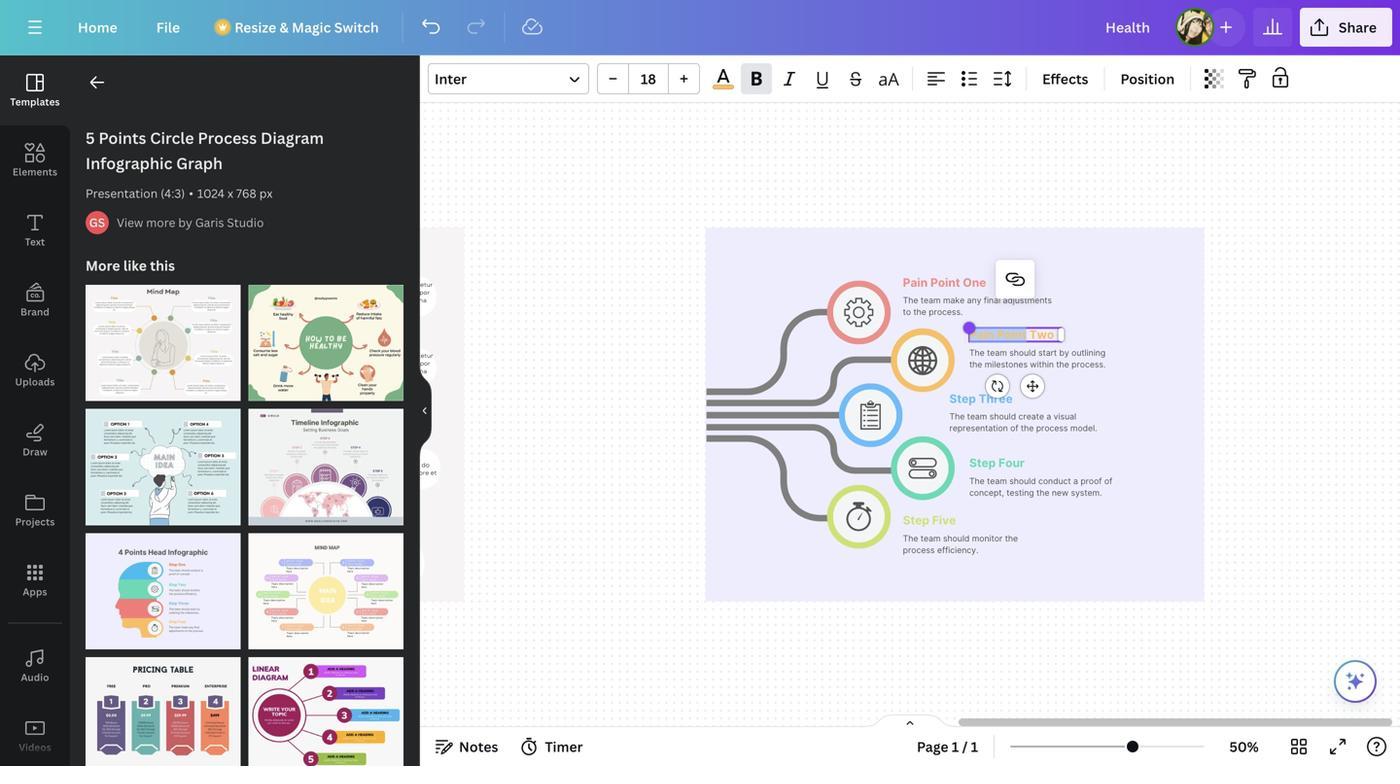 Task type: vqa. For each thing, say whether or not it's contained in the screenshot.
text field
no



Task type: describe. For each thing, give the bounding box(es) containing it.
team for of
[[987, 476, 1007, 486]]

uploads
[[15, 375, 55, 388]]

presentation (4:3)
[[86, 185, 185, 201]]

audio button
[[0, 631, 70, 701]]

more
[[86, 256, 120, 275]]

brand button
[[0, 265, 70, 335]]

more like this
[[86, 256, 175, 275]]

share
[[1339, 18, 1377, 36]]

brand
[[20, 305, 50, 318]]

videos button
[[0, 701, 70, 766]]

testing
[[1007, 488, 1034, 498]]

effects button
[[1035, 63, 1096, 94]]

(4:3)
[[160, 185, 185, 201]]

by inside the team should start by outlining the milestones within the process.
[[1059, 348, 1069, 358]]

team for representation
[[967, 412, 987, 422]]

view
[[117, 214, 143, 230]]

resize
[[235, 18, 276, 36]]

pain for pain point one
[[903, 276, 928, 289]]

the team should start by outlining the milestones within the process.
[[969, 348, 1108, 369]]

purple & white pricing table comparison chart image
[[86, 657, 241, 766]]

resize & magic switch button
[[203, 8, 394, 47]]

5 points circle process diagram infographic graph
[[86, 127, 324, 174]]

x
[[227, 185, 233, 201]]

colorful calm corporate clean mind map group
[[86, 273, 241, 401]]

process inside the team should create a visual representation of the process model.
[[1036, 423, 1068, 433]]

any
[[967, 296, 981, 305]]

chronometer icon image
[[846, 502, 871, 532]]

the team should conduct a proof of concept, testing the new system.
[[969, 476, 1115, 498]]

2 1 from the left
[[971, 737, 978, 756]]

graph
[[176, 153, 223, 174]]

the left the milestones
[[969, 359, 982, 369]]

should for efficiency.
[[943, 533, 970, 543]]

should for the
[[1009, 348, 1036, 358]]

1024
[[197, 185, 225, 201]]

four
[[999, 456, 1025, 470]]

outlining
[[1072, 348, 1106, 358]]

templates button
[[0, 55, 70, 125]]

projects button
[[0, 475, 70, 545]]

grey simple modern timeline infographic chart graph image
[[248, 409, 403, 525]]

inter button
[[428, 63, 589, 94]]

0 vertical spatial icon image
[[844, 298, 874, 327]]

page 1 / 1
[[917, 737, 978, 756]]

five
[[932, 513, 956, 527]]

effects
[[1042, 70, 1088, 88]]

pain point two
[[969, 328, 1054, 342]]

purple & white pricing table comparison chart group
[[86, 645, 241, 766]]

pain point one
[[903, 276, 986, 289]]

#ffbd59 image
[[713, 85, 734, 89]]

the down start at the right of page
[[1056, 359, 1069, 369]]

this
[[150, 256, 175, 275]]

process. inside the team should start by outlining the milestones within the process.
[[1072, 359, 1106, 369]]

a for visual
[[1046, 412, 1051, 422]]

draw button
[[0, 405, 70, 475]]

5
[[86, 127, 95, 148]]

main menu bar
[[0, 0, 1400, 55]]

like
[[123, 256, 147, 275]]

notes
[[459, 737, 498, 756]]

garis
[[195, 214, 224, 230]]

process. inside the team make any final adjustments to the process.
[[929, 307, 963, 317]]

to
[[903, 307, 911, 317]]

inter
[[435, 70, 467, 88]]

process inside the team should monitor the process efficiency.
[[903, 545, 935, 555]]

should for representation
[[990, 412, 1016, 422]]

the inside the team should monitor the process efficiency.
[[1005, 533, 1018, 543]]

timer button
[[514, 731, 591, 762]]

one
[[963, 276, 986, 289]]

conduct
[[1038, 476, 1071, 486]]

view more by garis studio
[[117, 214, 264, 230]]

file button
[[141, 8, 196, 47]]

1 vertical spatial icon image
[[860, 401, 881, 430]]

elements
[[13, 165, 57, 178]]



Task type: locate. For each thing, give the bounding box(es) containing it.
by right start at the right of page
[[1059, 348, 1069, 358]]

should for of
[[1009, 476, 1036, 486]]

the inside the team should create a visual representation of the process model.
[[949, 412, 965, 422]]

process
[[1036, 423, 1068, 433], [903, 545, 935, 555]]

home
[[78, 18, 117, 36]]

of inside the team should conduct a proof of concept, testing the new system.
[[1104, 476, 1112, 486]]

the team should create a visual representation of the process model.
[[949, 412, 1097, 433]]

visual
[[1054, 412, 1076, 422]]

presentation
[[86, 185, 158, 201]]

the for efficiency.
[[903, 533, 918, 543]]

the right monitor
[[1005, 533, 1018, 543]]

a left 'proof'
[[1073, 476, 1078, 486]]

step left three
[[949, 392, 976, 406]]

0 vertical spatial step
[[949, 392, 976, 406]]

hide image
[[419, 364, 432, 457]]

position button
[[1113, 63, 1182, 94]]

1 horizontal spatial 1
[[971, 737, 978, 756]]

team for to
[[921, 296, 941, 305]]

step five
[[903, 513, 956, 527]]

0 vertical spatial process
[[1036, 423, 1068, 433]]

colorful calm corporate clean mind map image
[[86, 285, 241, 401]]

efficiency.
[[937, 545, 978, 555]]

1 vertical spatial by
[[1059, 348, 1069, 358]]

audio
[[21, 671, 49, 684]]

page
[[917, 737, 948, 756]]

the for to
[[903, 296, 918, 305]]

1 vertical spatial point
[[997, 328, 1027, 342]]

monitor
[[972, 533, 1003, 543]]

more
[[146, 214, 175, 230]]

should up efficiency.
[[943, 533, 970, 543]]

0 horizontal spatial of
[[1010, 423, 1018, 433]]

representation
[[949, 423, 1008, 433]]

switch
[[334, 18, 379, 36]]

the inside the team should monitor the process efficiency.
[[903, 533, 918, 543]]

side panel tab list
[[0, 55, 70, 766]]

the inside the team should start by outlining the milestones within the process.
[[969, 348, 985, 358]]

pain up to
[[903, 276, 928, 289]]

text button
[[0, 195, 70, 265]]

1 vertical spatial process
[[903, 545, 935, 555]]

magic
[[292, 18, 331, 36]]

notes button
[[428, 731, 506, 762]]

the up the concept,
[[969, 476, 985, 486]]

green brown playful illustration healthy lifestyle guide graph image
[[248, 285, 403, 401]]

points
[[99, 127, 146, 148]]

a left visual
[[1046, 412, 1051, 422]]

green brown playful illustration healthy lifestyle guide graph group
[[248, 273, 403, 401]]

process. down make
[[929, 307, 963, 317]]

concept,
[[969, 488, 1004, 498]]

0 vertical spatial a
[[1046, 412, 1051, 422]]

professional multicolor concept map graphic image
[[248, 533, 403, 649]]

1 horizontal spatial point
[[997, 328, 1027, 342]]

a inside the team should conduct a proof of concept, testing the new system.
[[1073, 476, 1078, 486]]

1024 x 768 px
[[197, 185, 273, 201]]

0 horizontal spatial pain
[[903, 276, 928, 289]]

the for representation
[[949, 412, 965, 422]]

should inside the team should monitor the process efficiency.
[[943, 533, 970, 543]]

the inside the team make any final adjustments to the process.
[[903, 296, 918, 305]]

team for the
[[987, 348, 1007, 358]]

0 horizontal spatial point
[[930, 276, 960, 289]]

view more by garis studio button
[[117, 213, 264, 232]]

team for efficiency.
[[921, 533, 941, 543]]

studio
[[227, 214, 264, 230]]

4 points process head infographic graph group
[[86, 521, 241, 649]]

pain inside text box
[[969, 328, 994, 342]]

should inside the team should conduct a proof of concept, testing the new system.
[[1009, 476, 1036, 486]]

a for proof
[[1073, 476, 1078, 486]]

2 vertical spatial icon image
[[909, 458, 937, 479]]

1 horizontal spatial a
[[1073, 476, 1078, 486]]

of inside the team should create a visual representation of the process model.
[[1010, 423, 1018, 433]]

pain for pain point two
[[969, 328, 994, 342]]

pain
[[903, 276, 928, 289], [969, 328, 994, 342]]

team down pain point one
[[921, 296, 941, 305]]

step three
[[949, 392, 1013, 406]]

should inside the team should start by outlining the milestones within the process.
[[1009, 348, 1036, 358]]

process
[[198, 127, 257, 148]]

should down pain point two text box
[[1009, 348, 1036, 358]]

the up to
[[903, 296, 918, 305]]

by
[[178, 214, 192, 230], [1059, 348, 1069, 358]]

garis studio element
[[86, 211, 109, 234]]

pain down the team make any final adjustments to the process.
[[969, 328, 994, 342]]

process. down the "outlining"
[[1072, 359, 1106, 369]]

videos
[[19, 741, 51, 754]]

0 horizontal spatial by
[[178, 214, 192, 230]]

Pain Point Two text field
[[969, 327, 1061, 343]]

team
[[921, 296, 941, 305], [987, 348, 1007, 358], [967, 412, 987, 422], [987, 476, 1007, 486], [921, 533, 941, 543]]

diagram
[[261, 127, 324, 148]]

apps button
[[0, 545, 70, 615]]

blue creative mind map graph group
[[86, 397, 241, 525]]

professional multicolor concept map graphic group
[[248, 521, 403, 649]]

step for step five
[[903, 513, 930, 527]]

the for of
[[969, 476, 985, 486]]

draw
[[23, 445, 47, 458]]

show pages image
[[863, 714, 957, 729]]

the inside the team should create a visual representation of the process model.
[[1021, 423, 1034, 433]]

system.
[[1071, 488, 1102, 498]]

process down step five
[[903, 545, 935, 555]]

of up the four
[[1010, 423, 1018, 433]]

2 vertical spatial step
[[903, 513, 930, 527]]

canva assistant image
[[1344, 670, 1367, 693]]

templates
[[10, 95, 60, 108]]

projects
[[15, 515, 55, 528]]

colorful minimalist linear steps circular diagram group
[[248, 645, 403, 766]]

point up make
[[930, 276, 960, 289]]

point inside text box
[[997, 328, 1027, 342]]

Design title text field
[[1090, 8, 1168, 47]]

share button
[[1300, 8, 1392, 47]]

the up representation
[[949, 412, 965, 422]]

team up the milestones
[[987, 348, 1007, 358]]

0 horizontal spatial process.
[[929, 307, 963, 317]]

1 horizontal spatial process
[[1036, 423, 1068, 433]]

the down 'pain point two'
[[969, 348, 985, 358]]

1 vertical spatial process.
[[1072, 359, 1106, 369]]

1 left /
[[952, 737, 959, 756]]

milestones
[[985, 359, 1028, 369]]

three
[[979, 392, 1013, 406]]

proof
[[1081, 476, 1102, 486]]

point for one
[[930, 276, 960, 289]]

grey simple modern timeline infographic chart graph group
[[248, 397, 403, 525]]

point for two
[[997, 328, 1027, 342]]

&
[[279, 18, 289, 36]]

should inside the team should create a visual representation of the process model.
[[990, 412, 1016, 422]]

#ffbd59 image
[[713, 85, 734, 89]]

elements button
[[0, 125, 70, 195]]

adjustments
[[1003, 296, 1052, 305]]

text
[[25, 235, 45, 248]]

the inside the team should conduct a proof of concept, testing the new system.
[[1036, 488, 1049, 498]]

the down conduct
[[1036, 488, 1049, 498]]

step for step three
[[949, 392, 976, 406]]

position
[[1121, 70, 1175, 88]]

two
[[1029, 328, 1054, 342]]

1 horizontal spatial pain
[[969, 328, 994, 342]]

0 horizontal spatial a
[[1046, 412, 1051, 422]]

should down three
[[990, 412, 1016, 422]]

1 horizontal spatial process.
[[1072, 359, 1106, 369]]

team inside the team should create a visual representation of the process model.
[[967, 412, 987, 422]]

timer
[[545, 737, 583, 756]]

final
[[984, 296, 1001, 305]]

colorful minimalist linear steps circular diagram image
[[248, 657, 403, 766]]

within
[[1030, 359, 1054, 369]]

the inside the team make any final adjustments to the process.
[[913, 307, 926, 317]]

1 vertical spatial step
[[969, 456, 996, 470]]

the
[[913, 307, 926, 317], [969, 359, 982, 369], [1056, 359, 1069, 369], [1021, 423, 1034, 433], [1036, 488, 1049, 498], [1005, 533, 1018, 543]]

1
[[952, 737, 959, 756], [971, 737, 978, 756]]

/
[[962, 737, 968, 756]]

1 vertical spatial pain
[[969, 328, 994, 342]]

0 horizontal spatial process
[[903, 545, 935, 555]]

the down step five
[[903, 533, 918, 543]]

0 vertical spatial point
[[930, 276, 960, 289]]

0 vertical spatial process.
[[929, 307, 963, 317]]

garis studio image
[[86, 211, 109, 234]]

group
[[597, 63, 700, 94]]

1 horizontal spatial of
[[1104, 476, 1112, 486]]

file
[[156, 18, 180, 36]]

icon image
[[844, 298, 874, 327], [860, 401, 881, 430], [909, 458, 937, 479]]

the down the create
[[1021, 423, 1034, 433]]

team inside the team should conduct a proof of concept, testing the new system.
[[987, 476, 1007, 486]]

the right to
[[913, 307, 926, 317]]

step four
[[969, 456, 1025, 470]]

team up the concept,
[[987, 476, 1007, 486]]

the team should monitor the process efficiency.
[[903, 533, 1020, 555]]

the for the
[[969, 348, 985, 358]]

infographic
[[86, 153, 172, 174]]

a inside the team should create a visual representation of the process model.
[[1046, 412, 1051, 422]]

step for step four
[[969, 456, 996, 470]]

1 right /
[[971, 737, 978, 756]]

step
[[949, 392, 976, 406], [969, 456, 996, 470], [903, 513, 930, 527]]

team inside the team should start by outlining the milestones within the process.
[[987, 348, 1007, 358]]

step left "five"
[[903, 513, 930, 527]]

50%
[[1229, 737, 1259, 756]]

by inside 'button'
[[178, 214, 192, 230]]

create
[[1019, 412, 1044, 422]]

process down visual
[[1036, 423, 1068, 433]]

768
[[236, 185, 256, 201]]

blue creative mind map graph image
[[86, 409, 241, 525]]

uploads button
[[0, 335, 70, 405]]

resize & magic switch
[[235, 18, 379, 36]]

1 vertical spatial of
[[1104, 476, 1112, 486]]

1 1 from the left
[[952, 737, 959, 756]]

by left garis
[[178, 214, 192, 230]]

px
[[259, 185, 273, 201]]

should
[[1009, 348, 1036, 358], [990, 412, 1016, 422], [1009, 476, 1036, 486], [943, 533, 970, 543]]

0 horizontal spatial 1
[[952, 737, 959, 756]]

new
[[1052, 488, 1069, 498]]

of right 'proof'
[[1104, 476, 1112, 486]]

team inside the team make any final adjustments to the process.
[[921, 296, 941, 305]]

0 vertical spatial of
[[1010, 423, 1018, 433]]

process.
[[929, 307, 963, 317], [1072, 359, 1106, 369]]

– – number field
[[635, 70, 662, 88]]

step left the four
[[969, 456, 996, 470]]

1 vertical spatial a
[[1073, 476, 1078, 486]]

50% button
[[1213, 731, 1276, 762]]

the inside the team should conduct a proof of concept, testing the new system.
[[969, 476, 985, 486]]

team down step five
[[921, 533, 941, 543]]

should up testing
[[1009, 476, 1036, 486]]

home link
[[62, 8, 133, 47]]

team inside the team should monitor the process efficiency.
[[921, 533, 941, 543]]

start
[[1038, 348, 1057, 358]]

apps
[[23, 585, 47, 598]]

0 vertical spatial pain
[[903, 276, 928, 289]]

4 points process head infographic graph image
[[86, 533, 241, 649]]

1 horizontal spatial by
[[1059, 348, 1069, 358]]

team up representation
[[967, 412, 987, 422]]

make
[[943, 296, 965, 305]]

0 vertical spatial by
[[178, 214, 192, 230]]

the team make any final adjustments to the process.
[[903, 296, 1054, 317]]

model.
[[1070, 423, 1097, 433]]

point left two
[[997, 328, 1027, 342]]

the
[[903, 296, 918, 305], [969, 348, 985, 358], [949, 412, 965, 422], [969, 476, 985, 486], [903, 533, 918, 543]]

of
[[1010, 423, 1018, 433], [1104, 476, 1112, 486]]



